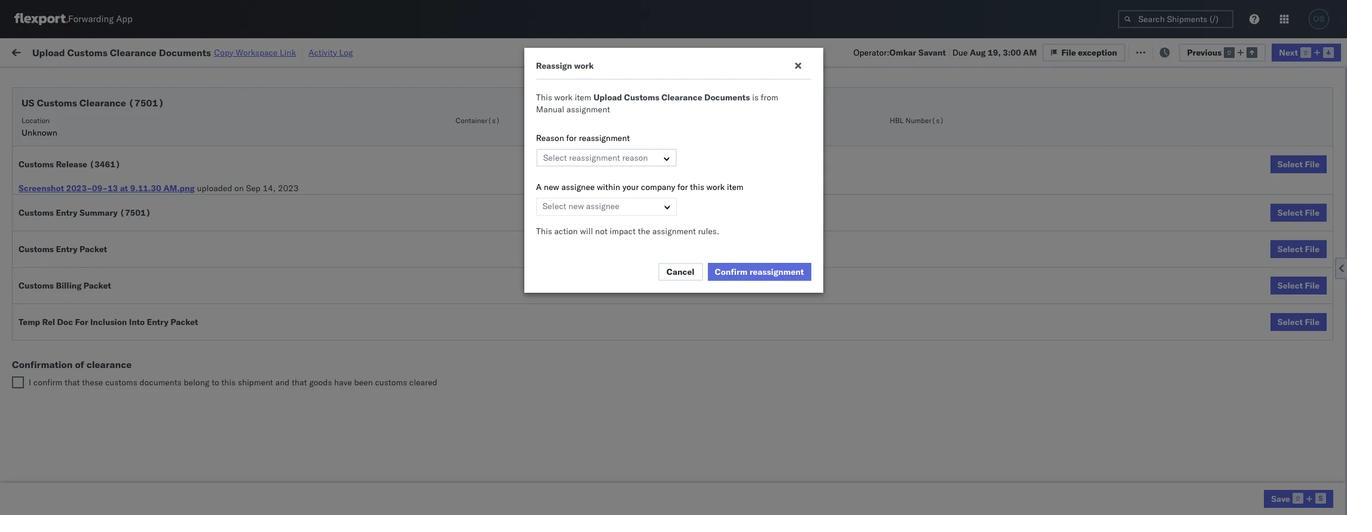 Task type: describe. For each thing, give the bounding box(es) containing it.
8 flex- from the top
[[818, 302, 844, 312]]

2 flex- from the top
[[818, 144, 844, 155]]

5 flex-1846748 from the top
[[818, 223, 881, 233]]

activity
[[309, 47, 337, 58]]

am for fifth schedule pickup from los angeles, ca "link" from the bottom
[[258, 144, 272, 155]]

clearance for upload customs clearance documents copy workspace link
[[110, 46, 157, 58]]

09-
[[92, 183, 108, 194]]

clearance for us customs clearance (7501)
[[79, 97, 126, 109]]

(7501) for us customs clearance (7501)
[[128, 97, 164, 109]]

pickup for fifth schedule pickup from los angeles, ca "link" from the bottom
[[65, 143, 91, 154]]

6 flex-1846748 from the top
[[818, 249, 881, 260]]

3 flex-1846748 from the top
[[818, 170, 881, 181]]

workitem button
[[7, 94, 219, 106]]

schedule for 2:59 am edt, nov 5, 2022 schedule delivery appointment link
[[28, 196, 63, 207]]

screenshot
[[19, 183, 64, 194]]

reason
[[536, 133, 564, 144]]

2 ceau7522281, from the top
[[919, 144, 981, 154]]

los for fifth schedule pickup from los angeles, ca "link" from the bottom
[[113, 143, 126, 154]]

3 resize handle column header from the left
[[435, 93, 449, 515]]

temp
[[19, 317, 40, 328]]

clearance for upload customs clearance documents
[[93, 248, 131, 259]]

reassignment for confirm
[[750, 267, 804, 277]]

los for 2nd schedule pickup from los angeles, ca "link" from the bottom
[[113, 275, 126, 286]]

select file button for customs entry packet
[[1270, 240, 1327, 258]]

hbl
[[890, 116, 904, 125]]

ocean fcl for third schedule pickup from los angeles, ca "link" from the top of the page
[[455, 223, 497, 233]]

7 flex- from the top
[[818, 275, 844, 286]]

track
[[305, 46, 324, 57]]

schedule delivery appointment link for 2:59 am est, dec 14, 2022
[[28, 300, 147, 312]]

import
[[102, 46, 129, 57]]

omkar
[[889, 47, 916, 58]]

unknown
[[22, 127, 57, 138]]

file for customs entry summary (7501)
[[1305, 207, 1320, 218]]

1 horizontal spatial this
[[690, 182, 704, 193]]

ready for work, blocked, in progress
[[92, 74, 217, 83]]

1 customs from the left
[[105, 377, 137, 388]]

2 schedule pickup from los angeles, ca from the top
[[28, 170, 175, 180]]

item inside this work item upload customs clearance documents is from manual assignment
[[575, 92, 591, 103]]

log
[[339, 47, 353, 58]]

am for schedule delivery appointment link related to 2:59 am est, dec 14, 2022
[[258, 302, 272, 312]]

select for customs billing packet
[[1278, 280, 1303, 291]]

company
[[641, 182, 675, 193]]

los for second schedule pickup from los angeles, ca "link" from the top
[[113, 170, 126, 180]]

1 horizontal spatial 2023
[[324, 381, 345, 391]]

confirm delivery button
[[28, 353, 91, 366]]

manual
[[536, 104, 564, 115]]

4 schedule pickup from los angeles, ca from the top
[[28, 275, 175, 286]]

upload for upload customs clearance documents
[[28, 248, 55, 259]]

new for select
[[569, 201, 584, 212]]

documents inside this work item upload customs clearance documents is from manual assignment
[[704, 92, 750, 103]]

customs release (3461)
[[19, 159, 121, 170]]

aug
[[970, 47, 986, 58]]

select reassignment reason
[[543, 152, 648, 163]]

previous
[[1187, 47, 1222, 58]]

Search Shipments (/) text field
[[1118, 10, 1234, 28]]

select for customs release (3461)
[[1278, 159, 1303, 170]]

1 vertical spatial this
[[221, 377, 236, 388]]

number(s)
[[906, 116, 944, 125]]

by:
[[43, 73, 55, 84]]

3:00
[[1003, 47, 1021, 58]]

13,
[[309, 381, 322, 391]]

copy
[[214, 47, 234, 58]]

ceau7522281, hlxu6269489, hlxu8034992 for fifth schedule pickup from los angeles, ca "link" from the bottom
[[919, 144, 1105, 154]]

ca inside button
[[159, 327, 170, 338]]

1 schedule pickup from los angeles, ca link from the top
[[28, 143, 175, 155]]

us
[[22, 97, 34, 109]]

10 resize handle column header from the left
[[1281, 93, 1295, 515]]

lhuu7894563, uetu5238478
[[919, 301, 1041, 312]]

work for my
[[34, 43, 65, 60]]

will
[[580, 226, 593, 237]]

3 flex- from the top
[[818, 170, 844, 181]]

reason for reassignment
[[536, 133, 630, 144]]

2 flex-1846748 from the top
[[818, 144, 881, 155]]

2023-
[[66, 183, 92, 194]]

file for customs entry packet
[[1305, 244, 1320, 255]]

these
[[82, 377, 103, 388]]

blocked,
[[147, 74, 177, 83]]

los for third schedule pickup from los angeles, ca "link" from the top of the page
[[113, 222, 126, 233]]

upload customs clearance documents button
[[28, 248, 176, 261]]

205
[[275, 46, 291, 57]]

customs billing packet
[[19, 280, 111, 291]]

0 horizontal spatial on
[[234, 183, 244, 194]]

2 1889466 from the top
[[844, 302, 881, 312]]

2:59 am est, dec 14, 2022
[[238, 302, 347, 312]]

upload inside this work item upload customs clearance documents is from manual assignment
[[594, 92, 622, 103]]

1 schedule delivery appointment link from the top
[[28, 116, 147, 128]]

import work
[[102, 46, 152, 57]]

0 vertical spatial at
[[238, 46, 246, 57]]

schedule for first schedule delivery appointment link from the top
[[28, 117, 63, 128]]

1 fcl from the top
[[482, 117, 497, 128]]

abcdefg78456546
[[1016, 302, 1097, 312]]

action
[[554, 226, 578, 237]]

confirmation of clearance
[[12, 359, 132, 371]]

hlxu6269489, for third schedule pickup from los angeles, ca "link" from the top of the page
[[983, 222, 1044, 233]]

customs down screenshot
[[19, 207, 54, 218]]

test123456 for third schedule pickup from los angeles, ca "link" from the top of the page
[[1016, 223, 1067, 233]]

assignment inside this work item upload customs clearance documents is from manual assignment
[[567, 104, 610, 115]]

pickup for confirm pickup from los angeles, ca link
[[60, 327, 86, 338]]

pickup for 1st schedule pickup from los angeles, ca "link" from the bottom of the page
[[65, 380, 91, 391]]

6 resize handle column header from the left
[[779, 93, 793, 515]]

2 5, from the top
[[312, 196, 320, 207]]

next
[[1279, 47, 1298, 58]]

work for this
[[554, 92, 573, 103]]

3 5, from the top
[[312, 223, 320, 233]]

2 customs from the left
[[375, 377, 407, 388]]

due
[[952, 47, 968, 58]]

location unknown
[[22, 116, 57, 138]]

next button
[[1272, 43, 1341, 61]]

customs entry summary (7501)
[[19, 207, 151, 218]]

client name button
[[546, 94, 632, 106]]

consignee button
[[644, 94, 781, 106]]

select file for customs release (3461)
[[1278, 159, 1320, 170]]

1 that from the left
[[65, 377, 80, 388]]

5 schedule pickup from los angeles, ca from the top
[[28, 380, 175, 391]]

due aug 19, 3:00 am
[[952, 47, 1037, 58]]

5 resize handle column header from the left
[[629, 93, 644, 515]]

5 2:59 from the top
[[238, 381, 256, 391]]

filtered by:
[[12, 73, 55, 84]]

location
[[22, 116, 50, 125]]

4 flex- from the top
[[818, 196, 844, 207]]

schedule delivery appointment button for 2:59 am est, dec 14, 2022
[[28, 300, 147, 314]]

activity log button
[[309, 45, 353, 59]]

11 resize handle column header from the left
[[1326, 93, 1340, 515]]

4 schedule pickup from los angeles, ca button from the top
[[28, 274, 175, 287]]

appointment for 2:59 am est, dec 14, 2022
[[98, 301, 147, 312]]

3 schedule pickup from los angeles, ca button from the top
[[28, 222, 175, 235]]

2022 for 2:59 am edt, nov 5, 2022 schedule delivery appointment link
[[322, 196, 343, 207]]

schedule for 2nd schedule pickup from los angeles, ca "link" from the bottom
[[28, 275, 63, 286]]

2 schedule pickup from los angeles, ca button from the top
[[28, 169, 175, 182]]

2022 for fifth schedule pickup from los angeles, ca "link" from the bottom
[[322, 144, 343, 155]]

progress
[[187, 74, 217, 83]]

hlxu8034992 for fifth schedule pickup from los angeles, ca "link" from the bottom
[[1046, 144, 1105, 154]]

confirm for confirm pickup from los angeles, ca
[[28, 327, 58, 338]]

confirm
[[33, 377, 62, 388]]

upload customs clearance documents
[[28, 248, 176, 259]]

confirm for confirm reassignment
[[715, 267, 748, 277]]

have
[[334, 377, 352, 388]]

shipment
[[238, 377, 273, 388]]

nov for 2:59 am edt, nov 5, 2022 schedule delivery appointment link
[[294, 196, 310, 207]]

my work
[[12, 43, 65, 60]]

reassign
[[536, 60, 572, 71]]

for for reason
[[566, 133, 577, 144]]

from for 2nd schedule pickup from los angeles, ca "link" from the bottom
[[93, 275, 111, 286]]

1 hlxu6269489, from the top
[[983, 117, 1044, 128]]

edt, for fifth schedule pickup from los angeles, ca "link" from the bottom
[[274, 144, 292, 155]]

test123456 for fifth schedule pickup from los angeles, ca "link" from the bottom
[[1016, 144, 1067, 155]]

3 1846748 from the top
[[844, 170, 881, 181]]

7 resize handle column header from the left
[[899, 93, 913, 515]]

los for 1st schedule pickup from los angeles, ca "link" from the bottom of the page
[[113, 380, 126, 391]]

from for second schedule pickup from los angeles, ca "link" from the top
[[93, 170, 111, 180]]

fcl for 2:59 am edt, nov 5, 2022 schedule delivery appointment link
[[482, 196, 497, 207]]

confirm pickup from los angeles, ca button
[[28, 327, 170, 340]]

forwarding app
[[68, 13, 133, 25]]

cleared
[[409, 377, 437, 388]]

ocean fcl for schedule delivery appointment link related to 2:59 am est, dec 14, 2022
[[455, 302, 497, 312]]

assignee for a new assignee within your company for this work item
[[561, 182, 595, 193]]

destination
[[1286, 460, 1330, 470]]

customs inside button
[[57, 248, 90, 259]]

1 vertical spatial 14,
[[312, 302, 325, 312]]

forwarding app link
[[14, 13, 133, 25]]

9 resize handle column header from the left
[[1183, 93, 1198, 515]]

5 flex- from the top
[[818, 223, 844, 233]]

2 that from the left
[[292, 377, 307, 388]]

pickup for second schedule pickup from los angeles, ca "link" from the top
[[65, 170, 91, 180]]

0 vertical spatial 2023
[[278, 183, 299, 194]]

confirm pickup from los angeles, ca link
[[28, 327, 170, 339]]

into
[[129, 317, 145, 328]]

1 ocean fcl from the top
[[455, 117, 497, 128]]

2 vertical spatial entry
[[147, 317, 168, 328]]

file for customs release (3461)
[[1305, 159, 1320, 170]]

schedule delivery appointment button for 2:59 am edt, nov 5, 2022
[[28, 195, 147, 208]]

205 on track
[[275, 46, 324, 57]]

customs left 'billing'
[[19, 280, 54, 291]]

customs up customs billing packet
[[19, 244, 54, 255]]

2 vertical spatial packet
[[170, 317, 198, 328]]

impact
[[610, 226, 636, 237]]

work
[[131, 46, 152, 57]]

hlxu8034992 for third schedule pickup from los angeles, ca "link" from the top of the page
[[1046, 222, 1105, 233]]

fcl for fifth schedule pickup from los angeles, ca "link" from the bottom
[[482, 144, 497, 155]]

1 flex- from the top
[[818, 117, 844, 128]]

0 vertical spatial on
[[293, 46, 303, 57]]

for
[[75, 317, 88, 328]]

this work item upload customs clearance documents is from manual assignment
[[536, 92, 778, 115]]

jaehyung choi - test destination agen
[[1204, 460, 1347, 470]]

from for fifth schedule pickup from los angeles, ca "link" from the bottom
[[93, 143, 111, 154]]

save button
[[1264, 490, 1333, 508]]

this for this work item upload customs clearance documents is from manual assignment
[[536, 92, 552, 103]]

activity log
[[309, 47, 353, 58]]

los for confirm pickup from los angeles, ca link
[[108, 327, 121, 338]]

Search Work text field
[[945, 43, 1075, 61]]

19,
[[988, 47, 1001, 58]]

6 1846748 from the top
[[844, 249, 881, 260]]

1 1889466 from the top
[[844, 275, 881, 286]]

angeles, for 1st schedule pickup from los angeles, ca "link" from the bottom of the page
[[128, 380, 161, 391]]

angeles, for confirm pickup from los angeles, ca link
[[123, 327, 156, 338]]

fcl for third schedule pickup from los angeles, ca "link" from the top of the page
[[482, 223, 497, 233]]

1 horizontal spatial item
[[727, 182, 744, 193]]

confirm reassignment
[[715, 267, 804, 277]]

schedule for fifth schedule pickup from los angeles, ca "link" from the bottom
[[28, 143, 63, 154]]

batch
[[1280, 46, 1303, 57]]

select for customs entry summary (7501)
[[1278, 207, 1303, 218]]

client name
[[552, 96, 592, 105]]

1 vertical spatial assignment
[[652, 226, 696, 237]]

2 2:59 from the top
[[238, 196, 256, 207]]

edt, for third schedule pickup from los angeles, ca "link" from the top of the page
[[274, 223, 292, 233]]

upload customs clearance documents copy workspace link
[[32, 46, 296, 58]]

2:59 am edt, nov 5, 2022 for third schedule pickup from los angeles, ca "link" from the top of the page
[[238, 223, 343, 233]]

work up rules.
[[707, 182, 725, 193]]

work for reassign
[[574, 60, 594, 71]]

5 schedule pickup from los angeles, ca button from the top
[[28, 379, 175, 393]]

1 schedule pickup from los angeles, ca button from the top
[[28, 143, 175, 156]]

0 horizontal spatial file exception
[[1061, 47, 1117, 58]]

clearance
[[87, 359, 132, 371]]

1 flex-1889466 from the top
[[818, 275, 881, 286]]



Task type: vqa. For each thing, say whether or not it's contained in the screenshot.
fifth Schedule from the bottom
yes



Task type: locate. For each thing, give the bounding box(es) containing it.
hlxu6269489,
[[983, 117, 1044, 128], [983, 144, 1044, 154], [983, 222, 1044, 233]]

schedule pickup from los angeles, ca button down summary
[[28, 222, 175, 235]]

lhuu7894563,
[[919, 301, 981, 312]]

angeles, for third schedule pickup from los angeles, ca "link" from the top of the page
[[128, 222, 161, 233]]

upload for upload customs clearance documents copy workspace link
[[32, 46, 65, 58]]

workitem
[[13, 96, 44, 105]]

ocean fcl for fifth schedule pickup from los angeles, ca "link" from the bottom
[[455, 144, 497, 155]]

1 select file button from the top
[[1270, 155, 1327, 173]]

confirm up confirm delivery link
[[28, 327, 58, 338]]

packet right into
[[170, 317, 198, 328]]

1 vertical spatial on
[[234, 183, 244, 194]]

2 resize handle column header from the left
[[382, 93, 397, 515]]

3 schedule delivery appointment button from the top
[[28, 300, 147, 314]]

select new assignee
[[543, 201, 619, 212]]

0 vertical spatial schedule delivery appointment
[[28, 117, 147, 128]]

container(s)
[[456, 116, 500, 125]]

been
[[354, 377, 373, 388]]

1 vertical spatial edt,
[[274, 196, 292, 207]]

1 vertical spatial 1889466
[[844, 302, 881, 312]]

select file button for customs billing packet
[[1270, 277, 1327, 295]]

previous button
[[1179, 43, 1266, 61]]

schedule pickup from los angeles, ca link down upload customs clearance documents button
[[28, 274, 175, 286]]

nov for third schedule pickup from los angeles, ca "link" from the top of the page
[[294, 223, 310, 233]]

8 resize handle column header from the left
[[996, 93, 1010, 515]]

1 vertical spatial hlxu8034992
[[1046, 144, 1105, 154]]

i confirm that these customs documents belong to this shipment and that goods have been customs cleared
[[29, 377, 437, 388]]

work up manual
[[554, 92, 573, 103]]

2 hlxu6269489, from the top
[[983, 144, 1044, 154]]

4 schedule from the top
[[28, 196, 63, 207]]

entry up customs billing packet
[[56, 244, 77, 255]]

confirmation
[[12, 359, 73, 371]]

1 schedule delivery appointment from the top
[[28, 117, 147, 128]]

2 vertical spatial hlxu6269489,
[[983, 222, 1044, 233]]

1 vertical spatial reassignment
[[569, 152, 620, 163]]

1 vertical spatial nov
[[294, 196, 310, 207]]

14, right dec
[[312, 302, 325, 312]]

3 ceau7522281, from the top
[[919, 222, 981, 233]]

4 1846748 from the top
[[844, 196, 881, 207]]

1 ceau7522281, from the top
[[919, 117, 981, 128]]

1 hlxu8034992 from the top
[[1046, 117, 1105, 128]]

schedule pickup from los angeles, ca down summary
[[28, 222, 175, 233]]

hlxu8034992
[[1046, 117, 1105, 128], [1046, 144, 1105, 154], [1046, 222, 1105, 233]]

1 horizontal spatial assignment
[[652, 226, 696, 237]]

759 at risk
[[220, 46, 262, 57]]

hbl number(s)
[[890, 116, 944, 125]]

at left risk
[[238, 46, 246, 57]]

5 fcl from the top
[[482, 302, 497, 312]]

schedule pickup from los angeles, ca link down summary
[[28, 222, 175, 233]]

this for this action will not impact the assignment rules.
[[536, 226, 552, 237]]

select
[[543, 152, 567, 163], [1278, 159, 1303, 170], [543, 201, 566, 212], [1278, 207, 1303, 218], [1278, 244, 1303, 255], [1278, 280, 1303, 291], [1278, 317, 1303, 328]]

2 schedule from the top
[[28, 143, 63, 154]]

on left sep
[[234, 183, 244, 194]]

0 horizontal spatial new
[[544, 182, 559, 193]]

that left 13,
[[292, 377, 307, 388]]

schedule pickup from los angeles, ca down clearance
[[28, 380, 175, 391]]

this inside this work item upload customs clearance documents is from manual assignment
[[536, 92, 552, 103]]

schedule pickup from los angeles, ca up 09-
[[28, 170, 175, 180]]

1 est, from the top
[[274, 302, 292, 312]]

ocean fcl for 2:59 am edt, nov 5, 2022 schedule delivery appointment link
[[455, 196, 497, 207]]

entry right into
[[147, 317, 168, 328]]

los inside button
[[108, 327, 121, 338]]

0 horizontal spatial 14,
[[263, 183, 276, 194]]

(7501) for customs entry summary (7501)
[[120, 207, 151, 218]]

workspace
[[236, 47, 278, 58]]

14, right sep
[[263, 183, 276, 194]]

select file button for customs entry summary (7501)
[[1270, 204, 1327, 222]]

3 schedule delivery appointment link from the top
[[28, 300, 147, 312]]

action
[[1305, 46, 1332, 57]]

appointment for 2:59 am edt, nov 5, 2022
[[98, 196, 147, 207]]

upload up customs billing packet
[[28, 248, 55, 259]]

reassignment inside button
[[750, 267, 804, 277]]

2:59 am est, jan 13, 2023
[[238, 381, 345, 391]]

am for 1st schedule pickup from los angeles, ca "link" from the bottom of the page
[[258, 381, 272, 391]]

0 vertical spatial appointment
[[98, 117, 147, 128]]

choi
[[1241, 460, 1259, 470]]

1 vertical spatial (7501)
[[120, 207, 151, 218]]

0 horizontal spatial assignment
[[567, 104, 610, 115]]

4 ocean fcl from the top
[[455, 223, 497, 233]]

confirm delivery link
[[28, 353, 91, 365]]

2 ceau7522281, hlxu6269489, hlxu8034992 from the top
[[919, 144, 1105, 154]]

schedule delivery appointment link up customs entry summary (7501)
[[28, 195, 147, 207]]

confirm up confirm on the bottom of the page
[[28, 354, 58, 364]]

1 vertical spatial for
[[566, 133, 577, 144]]

schedule pickup from los angeles, ca button down clearance
[[28, 379, 175, 393]]

packet down summary
[[80, 244, 107, 255]]

2023 right 13,
[[324, 381, 345, 391]]

0 vertical spatial documents
[[159, 46, 211, 58]]

2 vertical spatial schedule delivery appointment button
[[28, 300, 147, 314]]

schedule delivery appointment up customs entry summary (7501)
[[28, 196, 147, 207]]

clearance inside this work item upload customs clearance documents is from manual assignment
[[661, 92, 702, 103]]

-
[[1261, 460, 1266, 470]]

0 horizontal spatial item
[[575, 92, 591, 103]]

bosch
[[552, 144, 576, 155], [650, 144, 673, 155], [552, 196, 576, 207], [650, 196, 673, 207], [552, 223, 576, 233], [650, 223, 673, 233], [650, 249, 673, 260], [650, 275, 673, 286], [552, 302, 576, 312], [650, 302, 673, 312]]

1 flex-1846748 from the top
[[818, 117, 881, 128]]

screenshot 2023-09-13 at 9.11.30 am.png uploaded on sep 14, 2023
[[19, 183, 299, 194]]

0 vertical spatial confirm
[[715, 267, 748, 277]]

2022 for schedule delivery appointment link related to 2:59 am est, dec 14, 2022
[[327, 302, 347, 312]]

work inside this work item upload customs clearance documents is from manual assignment
[[554, 92, 573, 103]]

belong
[[184, 377, 209, 388]]

6 schedule from the top
[[28, 275, 63, 286]]

1846748
[[844, 117, 881, 128], [844, 144, 881, 155], [844, 170, 881, 181], [844, 196, 881, 207], [844, 223, 881, 233], [844, 249, 881, 260]]

schedule delivery appointment button down us customs clearance (7501)
[[28, 116, 147, 129]]

est, left jan
[[274, 381, 292, 391]]

schedule down confirmation
[[28, 380, 63, 391]]

1 vertical spatial 5,
[[312, 196, 320, 207]]

select file
[[1278, 159, 1320, 170], [1278, 207, 1320, 218], [1278, 244, 1320, 255], [1278, 280, 1320, 291], [1278, 317, 1320, 328]]

customs up ready
[[67, 46, 108, 58]]

customs right been
[[375, 377, 407, 388]]

1 vertical spatial 2023
[[324, 381, 345, 391]]

0 vertical spatial (7501)
[[128, 97, 164, 109]]

for left work,
[[115, 74, 125, 83]]

0 vertical spatial ceau7522281,
[[919, 117, 981, 128]]

test123456
[[1016, 144, 1067, 155], [1016, 223, 1067, 233]]

assignment up reason for reassignment
[[567, 104, 610, 115]]

new for a
[[544, 182, 559, 193]]

schedule pickup from los angeles, ca link down clearance
[[28, 379, 175, 391]]

0 vertical spatial 14,
[[263, 183, 276, 194]]

2 vertical spatial ceau7522281,
[[919, 222, 981, 233]]

on right "205"
[[293, 46, 303, 57]]

and
[[275, 377, 290, 388]]

file for customs billing packet
[[1305, 280, 1320, 291]]

temp rel doc for inclusion into entry packet
[[19, 317, 198, 328]]

schedule delivery appointment for 2:59 am est, dec 14, 2022
[[28, 301, 147, 312]]

confirm for confirm delivery
[[28, 354, 58, 364]]

select file for temp rel doc for inclusion into entry packet
[[1278, 317, 1320, 328]]

4 select file from the top
[[1278, 280, 1320, 291]]

0 vertical spatial new
[[544, 182, 559, 193]]

us customs clearance (7501)
[[22, 97, 164, 109]]

exception
[[1159, 46, 1198, 57], [1078, 47, 1117, 58]]

angeles, inside button
[[123, 327, 156, 338]]

1 vertical spatial at
[[120, 183, 128, 194]]

est,
[[274, 302, 292, 312], [274, 381, 292, 391]]

est, for jan
[[274, 381, 292, 391]]

schedule for schedule delivery appointment link related to 2:59 am est, dec 14, 2022
[[28, 301, 63, 312]]

select for temp rel doc for inclusion into entry packet
[[1278, 317, 1303, 328]]

upload right name
[[594, 92, 622, 103]]

from inside this work item upload customs clearance documents is from manual assignment
[[761, 92, 778, 103]]

4 resize handle column header from the left
[[532, 93, 546, 515]]

new up "action" on the left of page
[[569, 201, 584, 212]]

nov for fifth schedule pickup from los angeles, ca "link" from the bottom
[[294, 144, 310, 155]]

2 vertical spatial 5,
[[312, 223, 320, 233]]

2 vertical spatial upload
[[28, 248, 55, 259]]

8 schedule from the top
[[28, 380, 63, 391]]

billing
[[56, 280, 82, 291]]

entry down '2023-'
[[56, 207, 77, 218]]

los
[[113, 143, 126, 154], [113, 170, 126, 180], [113, 222, 126, 233], [113, 275, 126, 286], [108, 327, 121, 338], [113, 380, 126, 391]]

nov
[[294, 144, 310, 155], [294, 196, 310, 207], [294, 223, 310, 233]]

link
[[280, 47, 296, 58]]

upload inside button
[[28, 248, 55, 259]]

2 schedule pickup from los angeles, ca link from the top
[[28, 169, 175, 181]]

app
[[116, 13, 133, 25]]

1 horizontal spatial file exception
[[1143, 46, 1198, 57]]

schedule delivery appointment link for 2:59 am edt, nov 5, 2022
[[28, 195, 147, 207]]

1 select file from the top
[[1278, 159, 1320, 170]]

5 ocean fcl from the top
[[455, 302, 497, 312]]

2:59
[[238, 144, 256, 155], [238, 196, 256, 207], [238, 223, 256, 233], [238, 302, 256, 312], [238, 381, 256, 391]]

0 vertical spatial this
[[536, 92, 552, 103]]

assignment right the
[[652, 226, 696, 237]]

os button
[[1305, 5, 1333, 33]]

to
[[212, 377, 219, 388]]

0 vertical spatial ceau7522281, hlxu6269489, hlxu8034992
[[919, 117, 1105, 128]]

uploaded
[[197, 183, 232, 194]]

import work button
[[97, 38, 156, 65]]

2 this from the top
[[536, 226, 552, 237]]

filtered
[[12, 73, 41, 84]]

for right company
[[677, 182, 688, 193]]

1 edt, from the top
[[274, 144, 292, 155]]

on
[[293, 46, 303, 57], [234, 183, 244, 194]]

3 select file from the top
[[1278, 244, 1320, 255]]

not
[[595, 226, 608, 237]]

file for temp rel doc for inclusion into entry packet
[[1305, 317, 1320, 328]]

0 vertical spatial hlxu8034992
[[1046, 117, 1105, 128]]

2 schedule delivery appointment from the top
[[28, 196, 147, 207]]

ceau7522281,
[[919, 117, 981, 128], [919, 144, 981, 154], [919, 222, 981, 233]]

pickup inside button
[[60, 327, 86, 338]]

1 horizontal spatial for
[[566, 133, 577, 144]]

1 schedule from the top
[[28, 117, 63, 128]]

2 1846748 from the top
[[844, 144, 881, 155]]

0 vertical spatial 2:59 am edt, nov 5, 2022
[[238, 144, 343, 155]]

select file for customs entry summary (7501)
[[1278, 207, 1320, 218]]

3 schedule pickup from los angeles, ca from the top
[[28, 222, 175, 233]]

schedule pickup from los angeles, ca link
[[28, 143, 175, 155], [28, 169, 175, 181], [28, 222, 175, 233], [28, 274, 175, 286], [28, 379, 175, 391]]

2 vertical spatial nov
[[294, 223, 310, 233]]

am.png
[[163, 183, 195, 194]]

14,
[[263, 183, 276, 194], [312, 302, 325, 312]]

assignee up select new assignee
[[561, 182, 595, 193]]

client
[[552, 96, 572, 105]]

est, for dec
[[274, 302, 292, 312]]

3 2:59 from the top
[[238, 223, 256, 233]]

1 vertical spatial hlxu6269489,
[[983, 144, 1044, 154]]

reason
[[622, 152, 648, 163]]

0 vertical spatial est,
[[274, 302, 292, 312]]

work up by:
[[34, 43, 65, 60]]

flexport. image
[[14, 13, 68, 25]]

cancel button
[[658, 263, 703, 281]]

schedule down the us
[[28, 117, 63, 128]]

2 edt, from the top
[[274, 196, 292, 207]]

schedule for second schedule pickup from los angeles, ca "link" from the top
[[28, 170, 63, 180]]

None checkbox
[[12, 377, 24, 389]]

5 select file from the top
[[1278, 317, 1320, 328]]

message (0)
[[161, 46, 210, 57]]

2 vertical spatial edt,
[[274, 223, 292, 233]]

am
[[1023, 47, 1037, 58], [258, 144, 272, 155], [258, 196, 272, 207], [258, 223, 272, 233], [258, 302, 272, 312], [258, 381, 272, 391]]

schedule delivery appointment for 2:59 am edt, nov 5, 2022
[[28, 196, 147, 207]]

1 schedule pickup from los angeles, ca from the top
[[28, 143, 175, 154]]

2022 for third schedule pickup from los angeles, ca "link" from the top of the page
[[322, 223, 343, 233]]

1 vertical spatial ceau7522281,
[[919, 144, 981, 154]]

1 vertical spatial item
[[727, 182, 744, 193]]

2 fcl from the top
[[482, 144, 497, 155]]

select file button
[[1270, 155, 1327, 173], [1270, 204, 1327, 222], [1270, 240, 1327, 258], [1270, 277, 1327, 295], [1270, 313, 1327, 331]]

(7501) down the 9.11.30
[[120, 207, 151, 218]]

2 vertical spatial appointment
[[98, 301, 147, 312]]

select file button for temp rel doc for inclusion into entry packet
[[1270, 313, 1327, 331]]

4 schedule pickup from los angeles, ca link from the top
[[28, 274, 175, 286]]

1 horizontal spatial new
[[569, 201, 584, 212]]

packet for customs entry packet
[[80, 244, 107, 255]]

this right to
[[221, 377, 236, 388]]

from inside button
[[88, 327, 106, 338]]

select file for customs billing packet
[[1278, 280, 1320, 291]]

0 vertical spatial 5,
[[312, 144, 320, 155]]

assignee down within
[[586, 201, 619, 212]]

0 vertical spatial edt,
[[274, 144, 292, 155]]

4 select file button from the top
[[1270, 277, 1327, 295]]

1 vertical spatial assignee
[[586, 201, 619, 212]]

0 vertical spatial assignee
[[561, 182, 595, 193]]

packet for customs billing packet
[[84, 280, 111, 291]]

edt, for 2:59 am edt, nov 5, 2022 schedule delivery appointment link
[[274, 196, 292, 207]]

schedule down the customs entry packet
[[28, 275, 63, 286]]

2 horizontal spatial for
[[677, 182, 688, 193]]

est, left dec
[[274, 302, 292, 312]]

customs right name
[[624, 92, 659, 103]]

2 vertical spatial schedule delivery appointment
[[28, 301, 147, 312]]

schedule up 'rel'
[[28, 301, 63, 312]]

documents for upload customs clearance documents
[[133, 248, 176, 259]]

reassignment for select
[[569, 152, 620, 163]]

2 select file button from the top
[[1270, 204, 1327, 222]]

1 ceau7522281, hlxu6269489, hlxu8034992 from the top
[[919, 117, 1105, 128]]

1 appointment from the top
[[98, 117, 147, 128]]

appointment up inclusion on the bottom of the page
[[98, 301, 147, 312]]

dec
[[294, 302, 310, 312]]

schedule delivery appointment button down '2023-'
[[28, 195, 147, 208]]

0 vertical spatial entry
[[56, 207, 77, 218]]

work right reassign
[[574, 60, 594, 71]]

at right 13
[[120, 183, 128, 194]]

7 schedule from the top
[[28, 301, 63, 312]]

for right reason
[[566, 133, 577, 144]]

1 horizontal spatial that
[[292, 377, 307, 388]]

2 est, from the top
[[274, 381, 292, 391]]

is
[[752, 92, 759, 103]]

0 vertical spatial for
[[115, 74, 125, 83]]

risk
[[248, 46, 262, 57]]

1 horizontal spatial on
[[293, 46, 303, 57]]

1 vertical spatial confirm
[[28, 327, 58, 338]]

customs up screenshot
[[19, 159, 54, 170]]

in
[[179, 74, 186, 83]]

0 vertical spatial test123456
[[1016, 144, 1067, 155]]

reassign work
[[536, 60, 594, 71]]

2 hlxu8034992 from the top
[[1046, 144, 1105, 154]]

flex-1846748
[[818, 117, 881, 128], [818, 144, 881, 155], [818, 170, 881, 181], [818, 196, 881, 207], [818, 223, 881, 233], [818, 249, 881, 260]]

the
[[638, 226, 650, 237]]

2 flex-1889466 from the top
[[818, 302, 881, 312]]

5 schedule from the top
[[28, 222, 63, 233]]

documents inside button
[[133, 248, 176, 259]]

3 schedule delivery appointment from the top
[[28, 301, 147, 312]]

2 schedule delivery appointment link from the top
[[28, 195, 147, 207]]

entry for summary
[[56, 207, 77, 218]]

2 vertical spatial hlxu8034992
[[1046, 222, 1105, 233]]

2:59 am edt, nov 5, 2022 for fifth schedule pickup from los angeles, ca "link" from the bottom
[[238, 144, 343, 155]]

clearance inside button
[[93, 248, 131, 259]]

2 ocean fcl from the top
[[455, 144, 497, 155]]

schedule delivery appointment link up for
[[28, 300, 147, 312]]

1 vertical spatial upload
[[594, 92, 622, 103]]

copy workspace link button
[[214, 47, 296, 58]]

0 vertical spatial reassignment
[[579, 133, 630, 144]]

2 vertical spatial ceau7522281, hlxu6269489, hlxu8034992
[[919, 222, 1105, 233]]

schedule delivery appointment up for
[[28, 301, 147, 312]]

6 flex- from the top
[[818, 249, 844, 260]]

ocean
[[455, 117, 479, 128], [455, 144, 479, 155], [578, 144, 603, 155], [675, 144, 700, 155], [455, 196, 479, 207], [578, 196, 603, 207], [675, 196, 700, 207], [455, 223, 479, 233], [578, 223, 603, 233], [675, 223, 700, 233], [675, 249, 700, 260], [675, 275, 700, 286], [455, 302, 479, 312], [578, 302, 603, 312], [675, 302, 700, 312]]

0 vertical spatial this
[[690, 182, 704, 193]]

schedule pickup from los angeles, ca button down upload customs clearance documents button
[[28, 274, 175, 287]]

1 schedule delivery appointment button from the top
[[28, 116, 147, 129]]

schedule delivery appointment button up for
[[28, 300, 147, 314]]

schedule up the customs entry packet
[[28, 222, 63, 233]]

schedule down screenshot
[[28, 196, 63, 207]]

documents for upload customs clearance documents copy workspace link
[[159, 46, 211, 58]]

cancel
[[667, 267, 695, 277]]

1 horizontal spatial at
[[238, 46, 246, 57]]

work,
[[126, 74, 145, 83]]

schedule for 1st schedule pickup from los angeles, ca "link" from the bottom of the page
[[28, 380, 63, 391]]

1 vertical spatial test123456
[[1016, 223, 1067, 233]]

appointment down 13
[[98, 196, 147, 207]]

delivery
[[65, 117, 96, 128], [65, 196, 96, 207], [65, 301, 96, 312], [60, 354, 91, 364]]

3 ceau7522281, hlxu6269489, hlxu8034992 from the top
[[919, 222, 1105, 233]]

1 vertical spatial flex-1889466
[[818, 302, 881, 312]]

1 1846748 from the top
[[844, 117, 881, 128]]

new right the a
[[544, 182, 559, 193]]

1 resize handle column header from the left
[[216, 93, 231, 515]]

1 nov from the top
[[294, 144, 310, 155]]

from for third schedule pickup from los angeles, ca "link" from the top of the page
[[93, 222, 111, 233]]

1 vertical spatial 2:59 am edt, nov 5, 2022
[[238, 196, 343, 207]]

customs down clearance
[[105, 377, 137, 388]]

0 vertical spatial 1889466
[[844, 275, 881, 286]]

2 vertical spatial 2:59 am edt, nov 5, 2022
[[238, 223, 343, 233]]

2 schedule delivery appointment button from the top
[[28, 195, 147, 208]]

0 horizontal spatial for
[[115, 74, 125, 83]]

1 horizontal spatial exception
[[1159, 46, 1198, 57]]

schedule down unknown
[[28, 143, 63, 154]]

angeles, for 2nd schedule pickup from los angeles, ca "link" from the bottom
[[128, 275, 161, 286]]

2 vertical spatial confirm
[[28, 354, 58, 364]]

0 horizontal spatial that
[[65, 377, 80, 388]]

0 vertical spatial schedule delivery appointment link
[[28, 116, 147, 128]]

1 vertical spatial appointment
[[98, 196, 147, 207]]

angeles,
[[128, 143, 161, 154], [128, 170, 161, 180], [128, 222, 161, 233], [128, 275, 161, 286], [123, 327, 156, 338], [128, 380, 161, 391]]

4 flex-1846748 from the top
[[818, 196, 881, 207]]

0 horizontal spatial exception
[[1078, 47, 1117, 58]]

customs
[[67, 46, 108, 58], [624, 92, 659, 103], [37, 97, 77, 109], [19, 159, 54, 170], [19, 207, 54, 218], [19, 244, 54, 255], [57, 248, 90, 259], [19, 280, 54, 291]]

pickup for third schedule pickup from los angeles, ca "link" from the top of the page
[[65, 222, 91, 233]]

schedule delivery appointment down us customs clearance (7501)
[[28, 117, 147, 128]]

within
[[597, 182, 620, 193]]

1 vertical spatial schedule delivery appointment
[[28, 196, 147, 207]]

schedule pickup from los angeles, ca up (3461)
[[28, 143, 175, 154]]

2 test123456 from the top
[[1016, 223, 1067, 233]]

select file for customs entry packet
[[1278, 244, 1320, 255]]

hlxu6269489, for fifth schedule pickup from los angeles, ca "link" from the bottom
[[983, 144, 1044, 154]]

packet right 'billing'
[[84, 280, 111, 291]]

this up manual
[[536, 92, 552, 103]]

consignee
[[650, 96, 684, 105]]

3 hlxu8034992 from the top
[[1046, 222, 1105, 233]]

customs
[[105, 377, 137, 388], [375, 377, 407, 388]]

angeles, for fifth schedule pickup from los angeles, ca "link" from the bottom
[[128, 143, 161, 154]]

from for confirm pickup from los angeles, ca link
[[88, 327, 106, 338]]

1 vertical spatial schedule delivery appointment link
[[28, 195, 147, 207]]

this right company
[[690, 182, 704, 193]]

pickup for 2nd schedule pickup from los angeles, ca "link" from the bottom
[[65, 275, 91, 286]]

0 vertical spatial item
[[575, 92, 591, 103]]

0 vertical spatial packet
[[80, 244, 107, 255]]

schedule delivery appointment link down us customs clearance (7501)
[[28, 116, 147, 128]]

delivery for 2:59 am est, dec 14, 2022 the schedule delivery appointment button
[[65, 301, 96, 312]]

1 vertical spatial schedule delivery appointment button
[[28, 195, 147, 208]]

(0)
[[195, 46, 210, 57]]

1 2:59 from the top
[[238, 144, 256, 155]]

am for third schedule pickup from los angeles, ca "link" from the top of the page
[[258, 223, 272, 233]]

1 5, from the top
[[312, 144, 320, 155]]

3 ocean fcl from the top
[[455, 196, 497, 207]]

0 vertical spatial upload
[[32, 46, 65, 58]]

2022
[[322, 144, 343, 155], [322, 196, 343, 207], [322, 223, 343, 233], [327, 302, 347, 312]]

3 schedule from the top
[[28, 170, 63, 180]]

select for customs entry packet
[[1278, 244, 1303, 255]]

delivery for third the schedule delivery appointment button from the bottom of the page
[[65, 117, 96, 128]]

that down confirmation of clearance
[[65, 377, 80, 388]]

schedule pickup from los angeles, ca link up 09-
[[28, 169, 175, 181]]

fcl for schedule delivery appointment link related to 2:59 am est, dec 14, 2022
[[482, 302, 497, 312]]

5 1846748 from the top
[[844, 223, 881, 233]]

os
[[1313, 14, 1325, 23]]

flex-1889466
[[818, 275, 881, 286], [818, 302, 881, 312]]

2 vertical spatial for
[[677, 182, 688, 193]]

resize handle column header
[[216, 93, 231, 515], [382, 93, 397, 515], [435, 93, 449, 515], [532, 93, 546, 515], [629, 93, 644, 515], [779, 93, 793, 515], [899, 93, 913, 515], [996, 93, 1010, 515], [1183, 93, 1198, 515], [1281, 93, 1295, 515], [1326, 93, 1340, 515]]

customs up 'billing'
[[57, 248, 90, 259]]

assignee for select new assignee
[[586, 201, 619, 212]]

(7501) down ready for work, blocked, in progress
[[128, 97, 164, 109]]

schedule pickup from los angeles, ca button up 09-
[[28, 169, 175, 182]]

uetu5238478
[[983, 301, 1041, 312]]

customs down by:
[[37, 97, 77, 109]]

schedule pickup from los angeles, ca link up (3461)
[[28, 143, 175, 155]]

entry for packet
[[56, 244, 77, 255]]

2023 right sep
[[278, 183, 299, 194]]

schedule pickup from los angeles, ca button up (3461)
[[28, 143, 175, 156]]

confirm down rules.
[[715, 267, 748, 277]]

2 vertical spatial schedule delivery appointment link
[[28, 300, 147, 312]]

5 schedule pickup from los angeles, ca link from the top
[[28, 379, 175, 391]]

2 select file from the top
[[1278, 207, 1320, 218]]

appointment down workitem button
[[98, 117, 147, 128]]

schedule for third schedule pickup from los angeles, ca "link" from the top of the page
[[28, 222, 63, 233]]

schedule up screenshot
[[28, 170, 63, 180]]

flex-1846748 button
[[799, 115, 883, 131], [799, 115, 883, 131], [799, 141, 883, 158], [799, 141, 883, 158], [799, 167, 883, 184], [799, 167, 883, 184], [799, 193, 883, 210], [799, 193, 883, 210], [799, 220, 883, 236], [799, 220, 883, 236], [799, 246, 883, 263], [799, 246, 883, 263]]

2:59 am edt, nov 5, 2022 for 2:59 am edt, nov 5, 2022 schedule delivery appointment link
[[238, 196, 343, 207]]

4 2:59 from the top
[[238, 302, 256, 312]]

customs inside this work item upload customs clearance documents is from manual assignment
[[624, 92, 659, 103]]

1 vertical spatial entry
[[56, 244, 77, 255]]

schedule
[[28, 117, 63, 128], [28, 143, 63, 154], [28, 170, 63, 180], [28, 196, 63, 207], [28, 222, 63, 233], [28, 275, 63, 286], [28, 301, 63, 312], [28, 380, 63, 391]]

3 schedule pickup from los angeles, ca link from the top
[[28, 222, 175, 233]]

for for ready
[[115, 74, 125, 83]]

1 vertical spatial packet
[[84, 280, 111, 291]]

delivery for confirm delivery button
[[60, 354, 91, 364]]

from for 1st schedule pickup from los angeles, ca "link" from the bottom of the page
[[93, 380, 111, 391]]

0 vertical spatial nov
[[294, 144, 310, 155]]

0 horizontal spatial at
[[120, 183, 128, 194]]

this left "action" on the left of page
[[536, 226, 552, 237]]

2 appointment from the top
[[98, 196, 147, 207]]

13
[[108, 183, 118, 194]]

1 vertical spatial ceau7522281, hlxu6269489, hlxu8034992
[[919, 144, 1105, 154]]

1 vertical spatial documents
[[704, 92, 750, 103]]

1 vertical spatial new
[[569, 201, 584, 212]]

ceau7522281, hlxu6269489, hlxu8034992 for third schedule pickup from los angeles, ca "link" from the top of the page
[[919, 222, 1105, 233]]

schedule pickup from los angeles, ca down upload customs clearance documents button
[[28, 275, 175, 286]]

0 vertical spatial assignment
[[567, 104, 610, 115]]

0 vertical spatial flex-1889466
[[818, 275, 881, 286]]

upload up by:
[[32, 46, 65, 58]]

1 vertical spatial est,
[[274, 381, 292, 391]]

documents
[[159, 46, 211, 58], [704, 92, 750, 103], [133, 248, 176, 259]]



